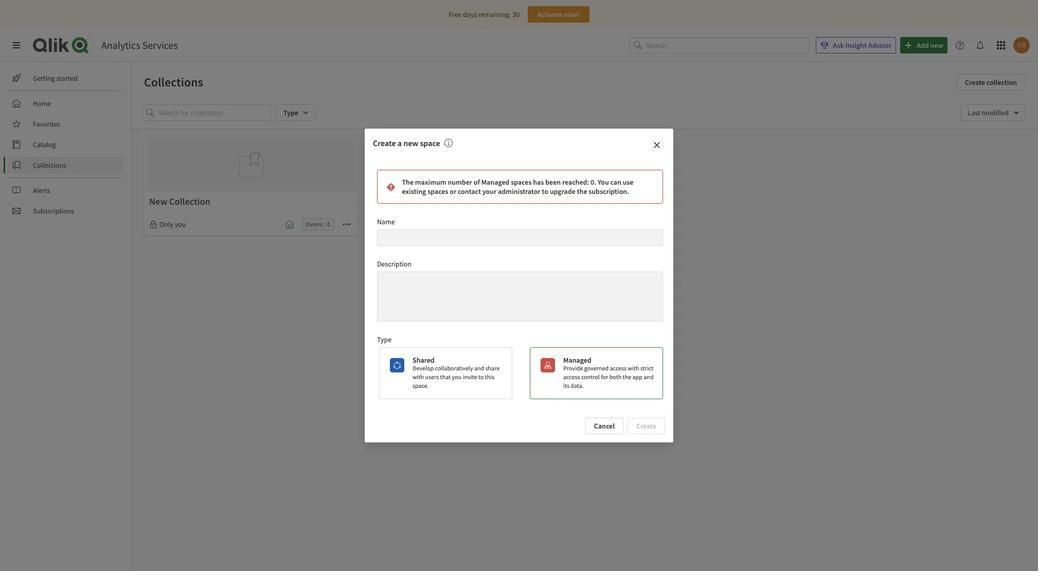 Task type: locate. For each thing, give the bounding box(es) containing it.
spaces left or
[[428, 187, 448, 196]]

you
[[598, 178, 609, 187]]

0 horizontal spatial with
[[413, 373, 424, 381]]

0 horizontal spatial to
[[478, 373, 484, 381]]

with up 'space.'
[[413, 373, 424, 381]]

or
[[450, 187, 456, 196]]

with
[[628, 364, 639, 372], [413, 373, 424, 381]]

0
[[327, 220, 331, 228]]

1 vertical spatial create
[[373, 138, 396, 148]]

and inside "shared develop collaboratively and share with users that you invite to this space."
[[474, 364, 484, 372]]

managed
[[481, 178, 510, 187], [563, 356, 592, 365]]

you right only at left top
[[175, 220, 186, 229]]

number
[[448, 178, 472, 187]]

create
[[965, 78, 985, 87], [373, 138, 396, 148]]

0 vertical spatial to
[[542, 187, 548, 196]]

the maximum number of managed spaces has been reached: 0. you can use existing spaces or contact your administrator to upgrade the subscription. alert
[[377, 170, 663, 204]]

1 vertical spatial the
[[623, 373, 631, 381]]

collections down services
[[144, 74, 203, 90]]

1 vertical spatial managed
[[563, 356, 592, 365]]

collection
[[169, 196, 210, 207]]

0 vertical spatial collections
[[144, 74, 203, 90]]

create inside dialog
[[373, 138, 396, 148]]

managed right of
[[481, 178, 510, 187]]

0 horizontal spatial access
[[563, 373, 580, 381]]

create a new space
[[373, 138, 440, 148]]

collections
[[144, 74, 203, 90], [33, 161, 66, 170]]

new
[[403, 138, 418, 148]]

collaboratively
[[435, 364, 473, 372]]

its
[[563, 382, 570, 389]]

create left collection at the right top of page
[[965, 78, 985, 87]]

and
[[474, 364, 484, 372], [644, 373, 654, 381]]

0 vertical spatial access
[[610, 364, 627, 372]]

1 vertical spatial to
[[478, 373, 484, 381]]

0 horizontal spatial the
[[577, 187, 587, 196]]

the inside the maximum number of managed spaces has been reached: 0. you can use existing spaces or contact your administrator to upgrade the subscription.
[[577, 187, 587, 196]]

0 horizontal spatial collections
[[33, 161, 66, 170]]

the left app
[[623, 373, 631, 381]]

insight
[[846, 41, 867, 50]]

1 horizontal spatial you
[[452, 373, 462, 381]]

create inside button
[[965, 78, 985, 87]]

description
[[377, 259, 412, 269]]

1 horizontal spatial create
[[965, 78, 985, 87]]

to
[[542, 187, 548, 196], [478, 373, 484, 381]]

both
[[610, 373, 622, 381]]

been
[[545, 178, 561, 187]]

create a new space dialog
[[365, 129, 673, 442]]

1 horizontal spatial the
[[623, 373, 631, 381]]

1 horizontal spatial managed
[[563, 356, 592, 365]]

1 horizontal spatial access
[[610, 364, 627, 372]]

getting
[[33, 74, 55, 83]]

0 horizontal spatial create
[[373, 138, 396, 148]]

favorites link
[[8, 116, 123, 132]]

catalog
[[33, 140, 56, 149]]

collections link
[[8, 157, 123, 173]]

0 vertical spatial you
[[175, 220, 186, 229]]

and down strict
[[644, 373, 654, 381]]

the inside managed provide governed access with strict access control for both the app and its data.
[[623, 373, 631, 381]]

collections down catalog
[[33, 161, 66, 170]]

1 vertical spatial collections
[[33, 161, 66, 170]]

1 vertical spatial and
[[644, 373, 654, 381]]

create left a
[[373, 138, 396, 148]]

to left this
[[478, 373, 484, 381]]

access down provide
[[563, 373, 580, 381]]

you
[[175, 220, 186, 229], [452, 373, 462, 381]]

0.
[[591, 178, 596, 187]]

that
[[440, 373, 451, 381]]

catalog link
[[8, 136, 123, 153]]

remove collection from home image
[[286, 220, 294, 229]]

to left upgrade
[[542, 187, 548, 196]]

0 vertical spatial and
[[474, 364, 484, 372]]

Name text field
[[377, 230, 663, 246]]

Search text field
[[646, 37, 810, 54]]

ask insight advisor
[[833, 41, 892, 50]]

create collection button
[[956, 74, 1026, 91]]

0 vertical spatial managed
[[481, 178, 510, 187]]

existing
[[402, 187, 426, 196]]

0 horizontal spatial and
[[474, 364, 484, 372]]

navigation pane element
[[0, 66, 131, 223]]

develop
[[413, 364, 434, 372]]

spaces left has
[[511, 178, 532, 187]]

0 horizontal spatial you
[[175, 220, 186, 229]]

your
[[482, 187, 497, 196]]

1 horizontal spatial with
[[628, 364, 639, 372]]

alerts
[[33, 186, 50, 195]]

create for create a new space
[[373, 138, 396, 148]]

spaces
[[511, 178, 532, 187], [428, 187, 448, 196]]

and up invite
[[474, 364, 484, 372]]

access
[[610, 364, 627, 372], [563, 373, 580, 381]]

1 horizontal spatial to
[[542, 187, 548, 196]]

services
[[142, 39, 178, 51]]

with up app
[[628, 364, 639, 372]]

a
[[398, 138, 402, 148]]

the left "0."
[[577, 187, 587, 196]]

free days remaining: 30
[[449, 10, 520, 19]]

close image
[[653, 141, 661, 149]]

access up both
[[610, 364, 627, 372]]

the
[[577, 187, 587, 196], [623, 373, 631, 381]]

option group
[[375, 347, 663, 399]]

Search for collections text field
[[158, 104, 271, 121]]

0 horizontal spatial managed
[[481, 178, 510, 187]]

1 horizontal spatial and
[[644, 373, 654, 381]]

0 vertical spatial create
[[965, 78, 985, 87]]

1 horizontal spatial collections
[[144, 74, 203, 90]]

ask insight advisor button
[[816, 37, 896, 54]]

option group containing shared
[[375, 347, 663, 399]]

you down collaboratively
[[452, 373, 462, 381]]

0 vertical spatial with
[[628, 364, 639, 372]]

remaining:
[[479, 10, 511, 19]]

option group inside create a new space dialog
[[375, 347, 663, 399]]

this
[[485, 373, 495, 381]]

subscriptions
[[33, 206, 74, 216]]

managed up "control"
[[563, 356, 592, 365]]

home link
[[8, 95, 123, 112]]

0 vertical spatial the
[[577, 187, 587, 196]]

items:
[[306, 220, 325, 228]]

1 horizontal spatial spaces
[[511, 178, 532, 187]]

1 vertical spatial you
[[452, 373, 462, 381]]

and inside managed provide governed access with strict access control for both the app and its data.
[[644, 373, 654, 381]]

with inside managed provide governed access with strict access control for both the app and its data.
[[628, 364, 639, 372]]

1 vertical spatial with
[[413, 373, 424, 381]]

to inside "shared develop collaboratively and share with users that you invite to this space."
[[478, 373, 484, 381]]



Task type: vqa. For each thing, say whether or not it's contained in the screenshot.
started
yes



Task type: describe. For each thing, give the bounding box(es) containing it.
only you
[[159, 220, 186, 229]]

advisor
[[868, 41, 892, 50]]

managed inside the maximum number of managed spaces has been reached: 0. you can use existing spaces or contact your administrator to upgrade the subscription.
[[481, 178, 510, 187]]

Description text field
[[377, 272, 663, 322]]

has
[[533, 178, 544, 187]]

cancel
[[594, 421, 615, 431]]

provide
[[563, 364, 583, 372]]

upgrade
[[550, 187, 576, 196]]

space.
[[413, 382, 429, 389]]

shared
[[413, 356, 435, 365]]

favorites
[[33, 119, 60, 129]]

create for create collection
[[965, 78, 985, 87]]

analytics services
[[101, 39, 178, 51]]

days
[[463, 10, 477, 19]]

contact
[[458, 187, 481, 196]]

can
[[610, 178, 621, 187]]

activate now!
[[538, 10, 580, 19]]

now!
[[564, 10, 580, 19]]

analytics services element
[[101, 39, 178, 51]]

activate
[[538, 10, 563, 19]]

items: 0
[[306, 220, 331, 228]]

name
[[377, 217, 395, 226]]

to inside the maximum number of managed spaces has been reached: 0. you can use existing spaces or contact your administrator to upgrade the subscription.
[[542, 187, 548, 196]]

reached:
[[562, 178, 589, 187]]

cancel button
[[585, 418, 624, 434]]

of
[[474, 178, 480, 187]]

create collection
[[965, 78, 1017, 87]]

searchbar element
[[630, 37, 810, 54]]

administrator
[[498, 187, 541, 196]]

type
[[377, 335, 392, 344]]

shared develop collaboratively and share with users that you invite to this space.
[[413, 356, 500, 389]]

filters region
[[132, 96, 1038, 129]]

getting started
[[33, 74, 78, 83]]

only
[[159, 220, 173, 229]]

last modified image
[[961, 104, 1026, 121]]

control
[[581, 373, 600, 381]]

activate now! link
[[528, 6, 590, 23]]

ask
[[833, 41, 844, 50]]

getting started link
[[8, 70, 123, 86]]

invite
[[463, 373, 477, 381]]

free
[[449, 10, 462, 19]]

governed
[[584, 364, 609, 372]]

data.
[[571, 382, 584, 389]]

0 horizontal spatial spaces
[[428, 187, 448, 196]]

with inside "shared develop collaboratively and share with users that you invite to this space."
[[413, 373, 424, 381]]

managed inside managed provide governed access with strict access control for both the app and its data.
[[563, 356, 592, 365]]

you inside "shared develop collaboratively and share with users that you invite to this space."
[[452, 373, 462, 381]]

strict
[[640, 364, 654, 372]]

close sidebar menu image
[[12, 41, 21, 49]]

managed provide governed access with strict access control for both the app and its data.
[[563, 356, 654, 389]]

use
[[623, 178, 634, 187]]

subscription.
[[589, 187, 629, 196]]

analytics
[[101, 39, 140, 51]]

share
[[485, 364, 500, 372]]

subscriptions link
[[8, 203, 123, 219]]

home
[[33, 99, 51, 108]]

new
[[149, 196, 167, 207]]

users
[[425, 373, 439, 381]]

collection
[[987, 78, 1017, 87]]

app
[[633, 373, 643, 381]]

1 vertical spatial access
[[563, 373, 580, 381]]

for
[[601, 373, 608, 381]]

the
[[402, 178, 414, 187]]

started
[[56, 74, 78, 83]]

the maximum number of managed spaces has been reached: 0. you can use existing spaces or contact your administrator to upgrade the subscription.
[[402, 178, 634, 196]]

space
[[420, 138, 440, 148]]

collections inside navigation pane element
[[33, 161, 66, 170]]

alerts link
[[8, 182, 123, 199]]

30
[[512, 10, 520, 19]]

maximum
[[415, 178, 446, 187]]

new collection
[[149, 196, 210, 207]]



